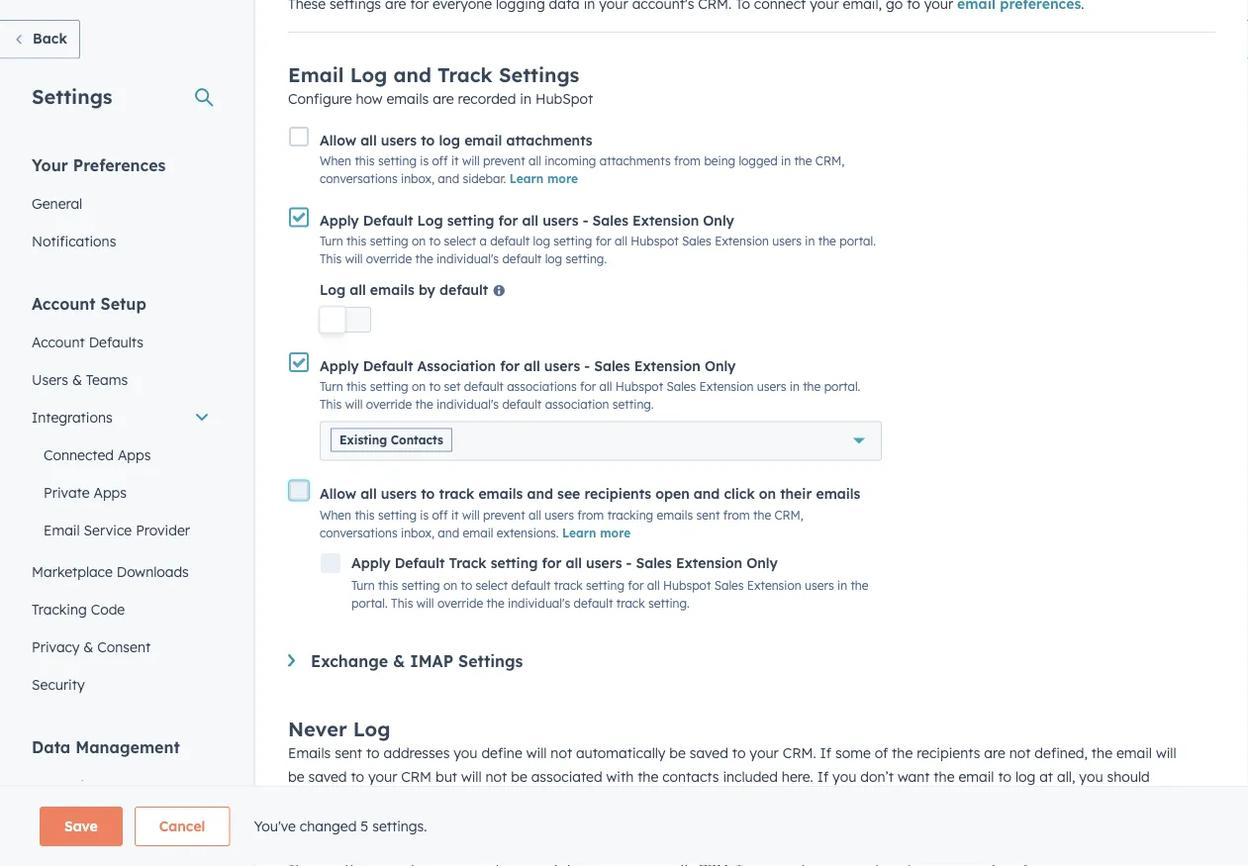 Task type: describe. For each thing, give the bounding box(es) containing it.
from inside never log emails sent to addresses you define will not automatically be saved to your crm. if some of the recipients are not defined, the email will be saved to your crm but will not be associated with the contacts included here. if you don't want the email to log at all, you should deselect logging when sending from outside of hubspot or make sure to include all the recipients in this setting. to set your never log list for only you, go to your
[[492, 792, 524, 809]]

and inside when this setting is off it will prevent all users from tracking emails sent from the crm, conversations inbox, and email extensions.
[[438, 525, 459, 540]]

set inside turn this setting on to set default associations for all hubspot sales extension users in the portal. this will override the individual's default association setting.
[[444, 379, 461, 394]]

1 horizontal spatial of
[[875, 744, 888, 761]]

5
[[361, 818, 368, 835]]

save
[[64, 818, 98, 835]]

settings.
[[372, 818, 427, 835]]

consent
[[97, 638, 151, 655]]

in inside turn this setting on to set default associations for all hubspot sales extension users in the portal. this will override the individual's default association setting.
[[790, 379, 800, 394]]

connected apps link
[[20, 436, 222, 474]]

all inside turn this setting on to select a default log setting for all hubspot sales extension users in the portal. this will override the individual's default log setting.
[[615, 234, 627, 249]]

setting. inside apply default track setting for all users - sales extension only turn this setting on to select default track setting for all hubspot sales extension users in the portal. this will override the individual's default track setting.
[[648, 595, 690, 610]]

never
[[1095, 792, 1131, 809]]

emails inside when this setting is off it will prevent all users from tracking emails sent from the crm, conversations inbox, and email extensions.
[[657, 507, 693, 522]]

users inside turn this setting on to select a default log setting for all hubspot sales extension users in the portal. this will override the individual's default log setting.
[[772, 234, 802, 249]]

included
[[723, 768, 778, 785]]

override inside turn this setting on to select a default log setting for all hubspot sales extension users in the portal. this will override the individual's default log setting.
[[366, 252, 412, 266]]

being
[[704, 153, 736, 168]]

hubspot inside never log emails sent to addresses you define will not automatically be saved to your crm. if some of the recipients are not defined, the email will be saved to your crm but will not be associated with the contacts included here. if you don't want the email to log at all, you should deselect logging when sending from outside of hubspot or make sure to include all the recipients in this setting. to set your never log list for only you, go to your
[[597, 792, 655, 809]]

to left addresses
[[366, 744, 380, 761]]

default down when this setting is off it will prevent all users from tracking emails sent from the crm, conversations inbox, and email extensions.
[[574, 595, 613, 610]]

setting up a
[[447, 211, 494, 229]]

open
[[655, 485, 690, 502]]

log up by
[[417, 211, 443, 229]]

& for users
[[72, 371, 82, 388]]

with
[[606, 768, 634, 785]]

select inside apply default track setting for all users - sales extension only turn this setting on to select default track setting for all hubspot sales extension users in the portal. this will override the individual's default track setting.
[[476, 577, 508, 592]]

hubspot inside apply default track setting for all users - sales extension only turn this setting on to select default track setting for all hubspot sales extension users in the portal. this will override the individual's default track setting.
[[663, 577, 711, 592]]

allow for allow all users to track emails and see recipients open and click on their emails
[[320, 485, 356, 502]]

on inside apply default track setting for all users - sales extension only turn this setting on to select default track setting for all hubspot sales extension users in the portal. this will override the individual's default track setting.
[[443, 577, 457, 592]]

individual's inside apply default track setting for all users - sales extension only turn this setting on to select default track setting for all hubspot sales extension users in the portal. this will override the individual's default track setting.
[[508, 595, 570, 610]]

list
[[1159, 792, 1178, 809]]

this inside apply default track setting for all users - sales extension only turn this setting on to select default track setting for all hubspot sales extension users in the portal. this will override the individual's default track setting.
[[378, 577, 398, 592]]

settings down back
[[32, 84, 112, 108]]

apps for connected apps
[[118, 446, 151, 463]]

provider
[[136, 521, 190, 538]]

back
[[33, 30, 67, 47]]

learn for incoming
[[509, 171, 544, 186]]

1 vertical spatial if
[[817, 768, 829, 785]]

apply default log setting for all users - sales extension only
[[320, 211, 734, 229]]

settings right imap
[[458, 651, 523, 671]]

track inside apply default track setting for all users - sales extension only turn this setting on to select default track setting for all hubspot sales extension users in the portal. this will override the individual's default track setting.
[[449, 554, 487, 571]]

make
[[676, 792, 712, 809]]

account setup
[[32, 293, 146, 313]]

0 horizontal spatial saved
[[308, 768, 347, 785]]

extension inside turn this setting on to set default associations for all hubspot sales extension users in the portal. this will override the individual's default association setting.
[[699, 379, 754, 394]]

sales inside turn this setting on to select a default log setting for all hubspot sales extension users in the portal. this will override the individual's default log setting.
[[682, 234, 711, 249]]

off for sidebar.
[[432, 153, 448, 168]]

- for log
[[583, 211, 588, 229]]

when for when this setting is off it will prevent all incoming attachments from being logged in the crm, conversations inbox, and sidebar.
[[320, 153, 351, 168]]

sent inside never log emails sent to addresses you define will not automatically be saved to your crm. if some of the recipients are not defined, the email will be saved to your crm but will not be associated with the contacts included here. if you don't want the email to log at all, you should deselect logging when sending from outside of hubspot or make sure to include all the recipients in this setting. to set your never log list for only you, go to your
[[335, 744, 362, 761]]

to left at
[[998, 768, 1012, 785]]

users inside when this setting is off it will prevent all users from tracking emails sent from the crm, conversations inbox, and email extensions.
[[545, 507, 574, 522]]

account for account setup
[[32, 293, 96, 313]]

this inside turn this setting on to set default associations for all hubspot sales extension users in the portal. this will override the individual's default association setting.
[[320, 397, 342, 412]]

conversations for when this setting is off it will prevent all users from tracking emails sent from the crm, conversations inbox, and email extensions.
[[320, 525, 398, 540]]

default right by
[[440, 281, 488, 298]]

on inside turn this setting on to set default associations for all hubspot sales extension users in the portal. this will override the individual's default association setting.
[[412, 379, 426, 394]]

from down the click in the right bottom of the page
[[723, 507, 750, 522]]

and left the click in the right bottom of the page
[[694, 485, 720, 502]]

your down all,
[[1062, 792, 1092, 809]]

but
[[435, 768, 457, 785]]

contacts
[[391, 433, 443, 447]]

and inside when this setting is off it will prevent all incoming attachments from being logged in the crm, conversations inbox, and sidebar.
[[438, 171, 459, 186]]

on right the click in the right bottom of the page
[[759, 485, 776, 502]]

1 horizontal spatial you
[[832, 768, 856, 785]]

email service provider
[[44, 521, 190, 538]]

hubspot inside turn this setting on to set default associations for all hubspot sales extension users in the portal. this will override the individual's default association setting.
[[615, 379, 663, 394]]

addresses
[[384, 744, 450, 761]]

back link
[[0, 20, 80, 59]]

prevent for email
[[483, 507, 525, 522]]

setup
[[100, 293, 146, 313]]

will inside turn this setting on to select a default log setting for all hubspot sales extension users in the portal. this will override the individual's default log setting.
[[345, 252, 363, 266]]

1 vertical spatial recipients
[[917, 744, 980, 761]]

setting. inside turn this setting on to select a default log setting for all hubspot sales extension users in the portal. this will override the individual's default log setting.
[[566, 252, 607, 266]]

all inside turn this setting on to set default associations for all hubspot sales extension users in the portal. this will override the individual's default association setting.
[[599, 379, 612, 394]]

is for sidebar.
[[420, 153, 429, 168]]

this for when this setting is off it will prevent all users from tracking emails sent from the crm, conversations inbox, and email extensions.
[[355, 507, 375, 522]]

notifications
[[32, 232, 116, 249]]

2 horizontal spatial you
[[1079, 768, 1103, 785]]

automatically
[[576, 744, 666, 761]]

when this setting is off it will prevent all incoming attachments from being logged in the crm, conversations inbox, and sidebar.
[[320, 153, 844, 186]]

0 vertical spatial saved
[[690, 744, 728, 761]]

learn more for users
[[562, 525, 631, 540]]

from down allow all users to track emails and see recipients open and click on their emails
[[577, 507, 604, 522]]

defined,
[[1035, 744, 1088, 761]]

on inside turn this setting on to select a default log setting for all hubspot sales extension users in the portal. this will override the individual's default log setting.
[[412, 234, 426, 249]]

emails left by
[[370, 281, 415, 298]]

learn more link for incoming
[[509, 171, 578, 186]]

downloads
[[117, 563, 189, 580]]

1 vertical spatial track
[[554, 577, 583, 592]]

you've changed 5 settings.
[[254, 818, 427, 835]]

in inside turn this setting on to select a default log setting for all hubspot sales extension users in the portal. this will override the individual's default log setting.
[[805, 234, 815, 249]]

setting down apply default log setting for all users - sales extension only
[[554, 234, 592, 249]]

this inside never log emails sent to addresses you define will not automatically be saved to your crm. if some of the recipients are not defined, the email will be saved to your crm but will not be associated with the contacts included here. if you don't want the email to log at all, you should deselect logging when sending from outside of hubspot or make sure to include all the recipients in this setting. to set your never log list for only you, go to your
[[941, 792, 965, 809]]

in inside apply default track setting for all users - sales extension only turn this setting on to select default track setting for all hubspot sales extension users in the portal. this will override the individual's default track setting.
[[837, 577, 847, 592]]

setting up exchange & imap settings
[[401, 577, 440, 592]]

never log emails sent to addresses you define will not automatically be saved to your crm. if some of the recipients are not defined, the email will be saved to your crm but will not be associated with the contacts included here. if you don't want the email to log at all, you should deselect logging when sending from outside of hubspot or make sure to include all the recipients in this setting. to set your never log list for only you, go to your
[[288, 716, 1178, 833]]

how
[[356, 90, 383, 107]]

include
[[765, 792, 811, 809]]

default down apply default log setting for all users - sales extension only
[[502, 252, 542, 266]]

configure
[[288, 90, 352, 107]]

are inside email log and track settings configure how emails are recorded in hubspot
[[433, 90, 454, 107]]

learn more link for users
[[562, 525, 631, 540]]

1 vertical spatial only
[[705, 357, 736, 374]]

the inside when this setting is off it will prevent all users from tracking emails sent from the crm, conversations inbox, and email extensions.
[[753, 507, 771, 522]]

default right a
[[490, 234, 530, 249]]

when
[[399, 792, 433, 809]]

email up sidebar.
[[464, 131, 502, 148]]

turn this setting on to select a default log setting for all hubspot sales extension users in the portal. this will override the individual's default log setting.
[[320, 234, 876, 266]]

setting down tracking
[[586, 577, 625, 592]]

teams
[[86, 371, 128, 388]]

users & teams link
[[20, 361, 222, 398]]

exchange & imap settings
[[311, 651, 523, 671]]

want
[[898, 768, 930, 785]]

marketplace downloads
[[32, 563, 189, 580]]

users & teams
[[32, 371, 128, 388]]

sidebar.
[[463, 171, 506, 186]]

when for when this setting is off it will prevent all users from tracking emails sent from the crm, conversations inbox, and email extensions.
[[320, 507, 351, 522]]

apps for private apps
[[94, 483, 127, 501]]

tracking
[[32, 600, 87, 618]]

inbox, for sidebar.
[[401, 171, 434, 186]]

existing contacts button
[[320, 421, 882, 461]]

in inside email log and track settings configure how emails are recorded in hubspot
[[520, 90, 532, 107]]

account defaults
[[32, 333, 143, 350]]

attachments inside when this setting is off it will prevent all incoming attachments from being logged in the crm, conversations inbox, and sidebar.
[[600, 153, 671, 168]]

recorded
[[458, 90, 516, 107]]

log left by
[[320, 281, 345, 298]]

1 horizontal spatial be
[[511, 768, 527, 785]]

default down extensions.
[[511, 577, 551, 592]]

will inside when this setting is off it will prevent all users from tracking emails sent from the crm, conversations inbox, and email extensions.
[[462, 507, 480, 522]]

private apps link
[[20, 474, 222, 511]]

all inside never log emails sent to addresses you define will not automatically be saved to your crm. if some of the recipients are not defined, the email will be saved to your crm but will not be associated with the contacts included here. if you don't want the email to log at all, you should deselect logging when sending from outside of hubspot or make sure to include all the recipients in this setting. to set your never log list for only you, go to your
[[815, 792, 830, 809]]

data management element
[[20, 736, 222, 866]]

see
[[557, 485, 580, 502]]

properties
[[32, 776, 99, 794]]

default for association
[[363, 357, 413, 374]]

for down extensions.
[[542, 554, 562, 571]]

turn for apply default association for all users - sales extension only
[[320, 379, 343, 394]]

users inside turn this setting on to set default associations for all hubspot sales extension users in the portal. this will override the individual's default association setting.
[[757, 379, 786, 394]]

save button
[[40, 807, 123, 846]]

properties link
[[20, 767, 222, 804]]

click
[[724, 485, 755, 502]]

imap
[[410, 651, 454, 671]]

deselect
[[288, 792, 342, 809]]

associations
[[507, 379, 577, 394]]

and inside email log and track settings configure how emails are recorded in hubspot
[[393, 62, 431, 87]]

here.
[[782, 768, 813, 785]]

this inside turn this setting on to select a default log setting for all hubspot sales extension users in the portal. this will override the individual's default log setting.
[[320, 252, 342, 266]]

code
[[91, 600, 125, 618]]

privacy
[[32, 638, 80, 655]]

setting. inside turn this setting on to set default associations for all hubspot sales extension users in the portal. this will override the individual's default association setting.
[[613, 397, 654, 412]]

service
[[84, 521, 132, 538]]

Search emails or domains search field
[[288, 856, 585, 866]]

to
[[1021, 792, 1035, 809]]

tracking
[[607, 507, 653, 522]]

email for log
[[288, 62, 344, 87]]

2 horizontal spatial be
[[669, 744, 686, 761]]

email for service
[[44, 521, 80, 538]]

settings inside email log and track settings configure how emails are recorded in hubspot
[[499, 62, 579, 87]]

your up logging
[[368, 768, 397, 785]]

all inside when this setting is off it will prevent all incoming attachments from being logged in the crm, conversations inbox, and sidebar.
[[529, 153, 541, 168]]

privacy & consent
[[32, 638, 151, 655]]

0 horizontal spatial you
[[454, 744, 478, 761]]

crm
[[401, 768, 432, 785]]

sales up turn this setting on to select a default log setting for all hubspot sales extension users in the portal. this will override the individual's default log setting.
[[592, 211, 628, 229]]

to down email log and track settings configure how emails are recorded in hubspot
[[421, 131, 435, 148]]

their
[[780, 485, 812, 502]]

private apps
[[44, 483, 127, 501]]

1 horizontal spatial not
[[551, 744, 572, 761]]

hubspot inside turn this setting on to select a default log setting for all hubspot sales extension users in the portal. this will override the individual's default log setting.
[[631, 234, 679, 249]]

it for email
[[451, 507, 459, 522]]

& for exchange
[[393, 651, 405, 671]]

and left the see
[[527, 485, 553, 502]]

2 vertical spatial recipients
[[858, 792, 922, 809]]

default down association
[[464, 379, 504, 394]]

default for track
[[395, 554, 445, 571]]

emails right their
[[816, 485, 861, 502]]

this for when this setting is off it will prevent all incoming attachments from being logged in the crm, conversations inbox, and sidebar.
[[355, 153, 375, 168]]

for down tracking
[[628, 577, 644, 592]]

for up associations
[[500, 357, 520, 374]]

is for email
[[420, 507, 429, 522]]

portal. inside apply default track setting for all users - sales extension only turn this setting on to select default track setting for all hubspot sales extension users in the portal. this will override the individual's default track setting.
[[351, 595, 388, 610]]

cancel button
[[134, 807, 230, 846]]

off for email
[[432, 507, 448, 522]]

sending
[[437, 792, 489, 809]]

or
[[659, 792, 672, 809]]

0 horizontal spatial attachments
[[506, 131, 593, 148]]



Task type: vqa. For each thing, say whether or not it's contained in the screenshot.
Marketplaces image
no



Task type: locate. For each thing, give the bounding box(es) containing it.
- inside apply default track setting for all users - sales extension only turn this setting on to select default track setting for all hubspot sales extension users in the portal. this will override the individual's default track setting.
[[626, 554, 632, 571]]

from left being
[[674, 153, 701, 168]]

sent inside when this setting is off it will prevent all users from tracking emails sent from the crm, conversations inbox, and email extensions.
[[696, 507, 720, 522]]

2 prevent from the top
[[483, 507, 525, 522]]

tracking code link
[[20, 590, 222, 628]]

0 vertical spatial hubspot
[[631, 234, 679, 249]]

1 vertical spatial learn more link
[[562, 525, 631, 540]]

-
[[583, 211, 588, 229], [584, 357, 590, 374], [626, 554, 632, 571]]

hubspot inside email log and track settings configure how emails are recorded in hubspot
[[535, 90, 593, 107]]

defaults
[[89, 333, 143, 350]]

2 account from the top
[[32, 333, 85, 350]]

1 vertical spatial turn
[[320, 379, 343, 394]]

account up users
[[32, 333, 85, 350]]

your preferences
[[32, 155, 166, 175]]

0 horizontal spatial &
[[72, 371, 82, 388]]

privacy & consent link
[[20, 628, 222, 666]]

some
[[835, 744, 871, 761]]

are up allow all users to log email attachments
[[433, 90, 454, 107]]

1 vertical spatial hubspot
[[597, 792, 655, 809]]

learn more link
[[509, 171, 578, 186], [562, 525, 631, 540]]

0 vertical spatial allow
[[320, 131, 356, 148]]

account inside account defaults link
[[32, 333, 85, 350]]

0 vertical spatial apply
[[320, 211, 359, 229]]

conversations inside when this setting is off it will prevent all incoming attachments from being logged in the crm, conversations inbox, and sidebar.
[[320, 171, 398, 186]]

prevent up extensions.
[[483, 507, 525, 522]]

will
[[462, 153, 480, 168], [345, 252, 363, 266], [345, 397, 363, 412], [462, 507, 480, 522], [416, 595, 434, 610], [526, 744, 547, 761], [1156, 744, 1176, 761], [461, 768, 482, 785]]

sales down tracking
[[636, 554, 672, 571]]

1 vertical spatial allow
[[320, 485, 356, 502]]

will inside apply default track setting for all users - sales extension only turn this setting on to select default track setting for all hubspot sales extension users in the portal. this will override the individual's default track setting.
[[416, 595, 434, 610]]

setting down allow all users to log email attachments
[[378, 153, 417, 168]]

for down sidebar.
[[498, 211, 518, 229]]

preferences
[[73, 155, 166, 175]]

0 vertical spatial conversations
[[320, 171, 398, 186]]

0 vertical spatial learn
[[509, 171, 544, 186]]

1 horizontal spatial email
[[288, 62, 344, 87]]

2 vertical spatial turn
[[351, 577, 375, 592]]

turn up log all emails by default
[[320, 234, 343, 249]]

apply for apply default association for all users - sales extension only
[[320, 357, 359, 374]]

0 horizontal spatial not
[[486, 768, 507, 785]]

0 vertical spatial hubspot
[[535, 90, 593, 107]]

integrations button
[[20, 398, 222, 436]]

this inside turn this setting on to set default associations for all hubspot sales extension users in the portal. this will override the individual's default association setting.
[[346, 379, 367, 394]]

this up log all emails by default
[[320, 252, 342, 266]]

this inside when this setting is off it will prevent all incoming attachments from being logged in the crm, conversations inbox, and sidebar.
[[355, 153, 375, 168]]

at
[[1039, 768, 1053, 785]]

not up associated
[[551, 744, 572, 761]]

will inside turn this setting on to set default associations for all hubspot sales extension users in the portal. this will override the individual's default association setting.
[[345, 397, 363, 412]]

1 vertical spatial learn
[[562, 525, 596, 540]]

security
[[32, 676, 85, 693]]

it inside when this setting is off it will prevent all incoming attachments from being logged in the crm, conversations inbox, and sidebar.
[[451, 153, 459, 168]]

default up exchange & imap settings
[[395, 554, 445, 571]]

turn up "existing"
[[320, 379, 343, 394]]

1 vertical spatial track
[[449, 554, 487, 571]]

this down "existing"
[[355, 507, 375, 522]]

0 horizontal spatial email
[[44, 521, 80, 538]]

0 horizontal spatial be
[[288, 768, 304, 785]]

this inside apply default track setting for all users - sales extension only turn this setting on to select default track setting for all hubspot sales extension users in the portal. this will override the individual's default track setting.
[[391, 595, 413, 610]]

0 vertical spatial are
[[433, 90, 454, 107]]

for inside never log emails sent to addresses you define will not automatically be saved to your crm. if some of the recipients are not defined, the email will be saved to your crm but will not be associated with the contacts included here. if you don't want the email to log at all, you should deselect logging when sending from outside of hubspot or make sure to include all the recipients in this setting. to set your never log list for only you, go to your
[[288, 815, 307, 833]]

default down associations
[[502, 397, 542, 412]]

2 allow from the top
[[320, 485, 356, 502]]

1 allow from the top
[[320, 131, 356, 148]]

1 horizontal spatial &
[[83, 638, 93, 655]]

apply inside apply default track setting for all users - sales extension only turn this setting on to select default track setting for all hubspot sales extension users in the portal. this will override the individual's default track setting.
[[351, 554, 391, 571]]

portal. inside turn this setting on to select a default log setting for all hubspot sales extension users in the portal. this will override the individual's default log setting.
[[840, 234, 876, 249]]

2 is from the top
[[420, 507, 429, 522]]

log inside never log emails sent to addresses you define will not automatically be saved to your crm. if some of the recipients are not defined, the email will be saved to your crm but will not be associated with the contacts included here. if you don't want the email to log at all, you should deselect logging when sending from outside of hubspot or make sure to include all the recipients in this setting. to set your never log list for only you, go to your
[[353, 716, 390, 741]]

setting inside when this setting is off it will prevent all users from tracking emails sent from the crm, conversations inbox, and email extensions.
[[378, 507, 417, 522]]

extensions.
[[497, 525, 559, 540]]

1 vertical spatial set
[[1039, 792, 1059, 809]]

prevent up sidebar.
[[483, 153, 525, 168]]

setting down extensions.
[[491, 554, 538, 571]]

cancel
[[159, 818, 205, 835]]

0 vertical spatial of
[[875, 744, 888, 761]]

select left a
[[444, 234, 476, 249]]

on
[[412, 234, 426, 249], [412, 379, 426, 394], [759, 485, 776, 502], [443, 577, 457, 592]]

1 horizontal spatial crm,
[[815, 153, 844, 168]]

changed
[[300, 818, 357, 835]]

- up turn this setting on to select a default log setting for all hubspot sales extension users in the portal. this will override the individual's default log setting.
[[583, 211, 588, 229]]

0 vertical spatial is
[[420, 153, 429, 168]]

0 horizontal spatial are
[[433, 90, 454, 107]]

1 vertical spatial this
[[320, 397, 342, 412]]

sent
[[696, 507, 720, 522], [335, 744, 362, 761]]

2 vertical spatial apply
[[351, 554, 391, 571]]

inbox, down contacts
[[401, 525, 434, 540]]

allow
[[320, 131, 356, 148], [320, 485, 356, 502]]

1 vertical spatial attachments
[[600, 153, 671, 168]]

all inside when this setting is off it will prevent all users from tracking emails sent from the crm, conversations inbox, and email extensions.
[[529, 507, 541, 522]]

extension inside turn this setting on to select a default log setting for all hubspot sales extension users in the portal. this will override the individual's default log setting.
[[715, 234, 769, 249]]

log all emails by default
[[320, 281, 488, 298]]

set right to
[[1039, 792, 1059, 809]]

0 vertical spatial prevent
[[483, 153, 525, 168]]

select inside turn this setting on to select a default log setting for all hubspot sales extension users in the portal. this will override the individual's default log setting.
[[444, 234, 476, 249]]

learn more down tracking
[[562, 525, 631, 540]]

learn more link down incoming at the left top
[[509, 171, 578, 186]]

1 prevent from the top
[[483, 153, 525, 168]]

account setup element
[[20, 292, 222, 703]]

1 it from the top
[[451, 153, 459, 168]]

your preferences element
[[20, 154, 222, 260]]

override inside turn this setting on to set default associations for all hubspot sales extension users in the portal. this will override the individual's default association setting.
[[366, 397, 412, 412]]

0 vertical spatial individual's
[[436, 252, 499, 266]]

1 vertical spatial off
[[432, 507, 448, 522]]

turn inside apply default track setting for all users - sales extension only turn this setting on to select default track setting for all hubspot sales extension users in the portal. this will override the individual's default track setting.
[[351, 577, 375, 592]]

sales inside turn this setting on to set default associations for all hubspot sales extension users in the portal. this will override the individual's default association setting.
[[667, 379, 696, 394]]

allow all users to track emails and see recipients open and click on their emails
[[320, 485, 861, 502]]

crm.
[[783, 744, 816, 761]]

setting. inside never log emails sent to addresses you define will not automatically be saved to your crm. if some of the recipients are not defined, the email will be saved to your crm but will not be associated with the contacts included here. if you don't want the email to log at all, you should deselect logging when sending from outside of hubspot or make sure to include all the recipients in this setting. to set your never log list for only you, go to your
[[969, 792, 1017, 809]]

association
[[545, 397, 609, 412]]

1 vertical spatial it
[[451, 507, 459, 522]]

data
[[32, 737, 71, 757]]

should
[[1107, 768, 1150, 785]]

1 vertical spatial email
[[44, 521, 80, 538]]

users
[[381, 131, 417, 148], [543, 211, 579, 229], [772, 234, 802, 249], [544, 357, 580, 374], [757, 379, 786, 394], [381, 485, 417, 502], [545, 507, 574, 522], [586, 554, 622, 571], [805, 577, 834, 592]]

you've
[[254, 818, 296, 835]]

portal. inside turn this setting on to set default associations for all hubspot sales extension users in the portal. this will override the individual's default association setting.
[[824, 379, 860, 394]]

1 vertical spatial more
[[600, 525, 631, 540]]

email up configure
[[288, 62, 344, 87]]

emails down open
[[657, 507, 693, 522]]

learn more for incoming
[[509, 171, 578, 186]]

email up the should
[[1116, 744, 1152, 761]]

never
[[288, 716, 347, 741]]

inbox, for email
[[401, 525, 434, 540]]

to down contacts
[[421, 485, 435, 502]]

email right want
[[958, 768, 994, 785]]

management
[[75, 737, 180, 757]]

1 vertical spatial prevent
[[483, 507, 525, 522]]

your up the included
[[750, 744, 779, 761]]

1 vertical spatial are
[[984, 744, 1005, 761]]

1 horizontal spatial sent
[[696, 507, 720, 522]]

emails up extensions.
[[478, 485, 523, 502]]

2 horizontal spatial not
[[1009, 744, 1031, 761]]

1 vertical spatial -
[[584, 357, 590, 374]]

0 vertical spatial email
[[288, 62, 344, 87]]

your
[[32, 155, 68, 175]]

notifications link
[[20, 222, 222, 260]]

are left defined,
[[984, 744, 1005, 761]]

log up addresses
[[353, 716, 390, 741]]

learn down the see
[[562, 525, 596, 540]]

0 vertical spatial recipients
[[584, 485, 651, 502]]

sure
[[716, 792, 743, 809]]

to inside turn this setting on to set default associations for all hubspot sales extension users in the portal. this will override the individual's default association setting.
[[429, 379, 441, 394]]

prevent inside when this setting is off it will prevent all incoming attachments from being logged in the crm, conversations inbox, and sidebar.
[[483, 153, 525, 168]]

emails
[[386, 90, 429, 107], [370, 281, 415, 298], [478, 485, 523, 502], [816, 485, 861, 502], [657, 507, 693, 522]]

the inside when this setting is off it will prevent all incoming attachments from being logged in the crm, conversations inbox, and sidebar.
[[794, 153, 812, 168]]

off inside when this setting is off it will prevent all incoming attachments from being logged in the crm, conversations inbox, and sidebar.
[[432, 153, 448, 168]]

in inside never log emails sent to addresses you define will not automatically be saved to your crm. if some of the recipients are not defined, the email will be saved to your crm but will not be associated with the contacts included here. if you don't want the email to log at all, you should deselect logging when sending from outside of hubspot or make sure to include all the recipients in this setting. to set your never log list for only you, go to your
[[926, 792, 937, 809]]

1 vertical spatial inbox,
[[401, 525, 434, 540]]

recipients up want
[[917, 744, 980, 761]]

is down allow all users to log email attachments
[[420, 153, 429, 168]]

for
[[498, 211, 518, 229], [596, 234, 611, 249], [500, 357, 520, 374], [580, 379, 596, 394], [542, 554, 562, 571], [628, 577, 644, 592], [288, 815, 307, 833]]

for inside turn this setting on to set default associations for all hubspot sales extension users in the portal. this will override the individual's default association setting.
[[580, 379, 596, 394]]

tracking code
[[32, 600, 125, 618]]

association
[[417, 357, 496, 374]]

setting up log all emails by default
[[370, 234, 408, 249]]

of down associated
[[580, 792, 593, 809]]

1 horizontal spatial saved
[[690, 744, 728, 761]]

log up how
[[350, 62, 387, 87]]

track down contacts
[[439, 485, 474, 502]]

track down when this setting is off it will prevent all users from tracking emails sent from the crm, conversations inbox, and email extensions.
[[554, 577, 583, 592]]

0 vertical spatial apps
[[118, 446, 151, 463]]

apply default track setting for all users - sales extension only turn this setting on to select default track setting for all hubspot sales extension users in the portal. this will override the individual's default track setting.
[[351, 554, 869, 610]]

to up exchange & imap settings
[[461, 577, 472, 592]]

2 vertical spatial individual's
[[508, 595, 570, 610]]

default left association
[[363, 357, 413, 374]]

2 vertical spatial this
[[391, 595, 413, 610]]

override
[[366, 252, 412, 266], [366, 397, 412, 412], [437, 595, 483, 610]]

only for apply default log setting for all users - sales extension only
[[703, 211, 734, 229]]

contacts
[[662, 768, 719, 785]]

& right users
[[72, 371, 82, 388]]

this for turn this setting on to set default associations for all hubspot sales extension users in the portal. this will override the individual's default association setting.
[[346, 379, 367, 394]]

when this setting is off it will prevent all users from tracking emails sent from the crm, conversations inbox, and email extensions.
[[320, 507, 804, 540]]

override up existing contacts
[[366, 397, 412, 412]]

this up exchange & imap settings
[[378, 577, 398, 592]]

track down tracking
[[616, 595, 645, 610]]

default
[[490, 234, 530, 249], [502, 252, 542, 266], [440, 281, 488, 298], [464, 379, 504, 394], [502, 397, 542, 412], [511, 577, 551, 592], [574, 595, 613, 610]]

email
[[288, 62, 344, 87], [44, 521, 80, 538]]

your down when
[[411, 815, 440, 833]]

allow all users to log email attachments
[[320, 131, 593, 148]]

individual's inside turn this setting on to select a default log setting for all hubspot sales extension users in the portal. this will override the individual's default log setting.
[[436, 252, 499, 266]]

1 inbox, from the top
[[401, 171, 434, 186]]

users
[[32, 371, 68, 388]]

setting up existing contacts
[[370, 379, 408, 394]]

apps
[[118, 446, 151, 463], [94, 483, 127, 501]]

outside
[[527, 792, 576, 809]]

conversations down "existing"
[[320, 525, 398, 540]]

this up "existing"
[[346, 379, 367, 394]]

this up exchange & imap settings
[[391, 595, 413, 610]]

2 it from the top
[[451, 507, 459, 522]]

0 vertical spatial default
[[363, 211, 413, 229]]

is inside when this setting is off it will prevent all incoming attachments from being logged in the crm, conversations inbox, and sidebar.
[[420, 153, 429, 168]]

allow down configure
[[320, 131, 356, 148]]

you,
[[341, 815, 369, 833]]

1 account from the top
[[32, 293, 96, 313]]

1 vertical spatial learn more
[[562, 525, 631, 540]]

this for turn this setting on to select a default log setting for all hubspot sales extension users in the portal. this will override the individual's default log setting.
[[346, 234, 367, 249]]

general
[[32, 194, 82, 212]]

this inside turn this setting on to select a default log setting for all hubspot sales extension users in the portal. this will override the individual's default log setting.
[[346, 234, 367, 249]]

crm, for when this setting is off it will prevent all incoming attachments from being logged in the crm, conversations inbox, and sidebar.
[[815, 153, 844, 168]]

sales up turn this setting on to set default associations for all hubspot sales extension users in the portal. this will override the individual's default association setting.
[[594, 357, 630, 374]]

crm, for when this setting is off it will prevent all users from tracking emails sent from the crm, conversations inbox, and email extensions.
[[774, 507, 804, 522]]

1 vertical spatial apply
[[320, 357, 359, 374]]

1 vertical spatial of
[[580, 792, 593, 809]]

to down the included
[[747, 792, 761, 809]]

set inside never log emails sent to addresses you define will not automatically be saved to your crm. if some of the recipients are not defined, the email will be saved to your crm but will not be associated with the contacts included here. if you don't want the email to log at all, you should deselect logging when sending from outside of hubspot or make sure to include all the recipients in this setting. to set your never log list for only you, go to your
[[1039, 792, 1059, 809]]

apply for apply default log setting for all users - sales extension only
[[320, 211, 359, 229]]

& left imap
[[393, 651, 405, 671]]

0 vertical spatial it
[[451, 153, 459, 168]]

0 vertical spatial crm,
[[815, 153, 844, 168]]

- for track
[[626, 554, 632, 571]]

default for log
[[363, 211, 413, 229]]

setting. up existing contacts popup button
[[613, 397, 654, 412]]

allow for allow all users to log email attachments
[[320, 131, 356, 148]]

setting inside when this setting is off it will prevent all incoming attachments from being logged in the crm, conversations inbox, and sidebar.
[[378, 153, 417, 168]]

conversations
[[320, 171, 398, 186], [320, 525, 398, 540]]

& right the privacy
[[83, 638, 93, 655]]

override inside apply default track setting for all users - sales extension only turn this setting on to select default track setting for all hubspot sales extension users in the portal. this will override the individual's default track setting.
[[437, 595, 483, 610]]

emails right how
[[386, 90, 429, 107]]

2 when from the top
[[320, 507, 351, 522]]

learn more link down tracking
[[562, 525, 631, 540]]

email log and track settings configure how emails are recorded in hubspot
[[288, 62, 593, 107]]

track
[[439, 485, 474, 502], [554, 577, 583, 592], [616, 595, 645, 610]]

1 horizontal spatial learn
[[562, 525, 596, 540]]

sales up exchange & imap settings dropdown button
[[714, 577, 744, 592]]

0 vertical spatial this
[[320, 252, 342, 266]]

0 vertical spatial off
[[432, 153, 448, 168]]

default inside apply default track setting for all users - sales extension only turn this setting on to select default track setting for all hubspot sales extension users in the portal. this will override the individual's default track setting.
[[395, 554, 445, 571]]

1 vertical spatial select
[[476, 577, 508, 592]]

for up the association
[[580, 379, 596, 394]]

0 horizontal spatial crm,
[[774, 507, 804, 522]]

track inside email log and track settings configure how emails are recorded in hubspot
[[438, 62, 493, 87]]

will inside when this setting is off it will prevent all incoming attachments from being logged in the crm, conversations inbox, and sidebar.
[[462, 153, 480, 168]]

0 horizontal spatial of
[[580, 792, 593, 809]]

sales
[[592, 211, 628, 229], [682, 234, 711, 249], [594, 357, 630, 374], [667, 379, 696, 394], [636, 554, 672, 571], [714, 577, 744, 592]]

in
[[520, 90, 532, 107], [781, 153, 791, 168], [805, 234, 815, 249], [790, 379, 800, 394], [837, 577, 847, 592], [926, 792, 937, 809]]

0 vertical spatial learn more
[[509, 171, 578, 186]]

0 vertical spatial if
[[820, 744, 831, 761]]

crm, inside when this setting is off it will prevent all incoming attachments from being logged in the crm, conversations inbox, and sidebar.
[[815, 153, 844, 168]]

it for sidebar.
[[451, 153, 459, 168]]

is down contacts
[[420, 507, 429, 522]]

this up log all emails by default
[[346, 234, 367, 249]]

2 conversations from the top
[[320, 525, 398, 540]]

2 horizontal spatial track
[[616, 595, 645, 610]]

2 vertical spatial -
[[626, 554, 632, 571]]

to up logging
[[351, 768, 364, 785]]

more down incoming at the left top
[[547, 171, 578, 186]]

account for account defaults
[[32, 333, 85, 350]]

0 vertical spatial when
[[320, 153, 351, 168]]

existing
[[339, 433, 387, 447]]

log inside email log and track settings configure how emails are recorded in hubspot
[[350, 62, 387, 87]]

incoming
[[545, 153, 596, 168]]

integrations
[[32, 408, 113, 426]]

select down extensions.
[[476, 577, 508, 592]]

are
[[433, 90, 454, 107], [984, 744, 1005, 761]]

1 vertical spatial when
[[320, 507, 351, 522]]

emails inside email log and track settings configure how emails are recorded in hubspot
[[386, 90, 429, 107]]

emails
[[288, 744, 331, 761]]

to inside turn this setting on to select a default log setting for all hubspot sales extension users in the portal. this will override the individual's default log setting.
[[429, 234, 441, 249]]

2 inbox, from the top
[[401, 525, 434, 540]]

be down define
[[511, 768, 527, 785]]

you down 'some' at the right of the page
[[832, 768, 856, 785]]

sent right emails
[[335, 744, 362, 761]]

setting. down apply default log setting for all users - sales extension only
[[566, 252, 607, 266]]

email down private
[[44, 521, 80, 538]]

1 vertical spatial apps
[[94, 483, 127, 501]]

0 vertical spatial inbox,
[[401, 171, 434, 186]]

email
[[464, 131, 502, 148], [463, 525, 493, 540], [1116, 744, 1152, 761], [958, 768, 994, 785]]

0 vertical spatial learn more link
[[509, 171, 578, 186]]

more for attachments
[[547, 171, 578, 186]]

0 horizontal spatial hubspot
[[535, 90, 593, 107]]

when down configure
[[320, 153, 351, 168]]

0 vertical spatial sent
[[696, 507, 720, 522]]

0 vertical spatial -
[[583, 211, 588, 229]]

0 vertical spatial account
[[32, 293, 96, 313]]

recipients up tracking
[[584, 485, 651, 502]]

1 horizontal spatial attachments
[[600, 153, 671, 168]]

on up imap
[[443, 577, 457, 592]]

marketplace
[[32, 563, 113, 580]]

it inside when this setting is off it will prevent all users from tracking emails sent from the crm, conversations inbox, and email extensions.
[[451, 507, 459, 522]]

inbox, inside when this setting is off it will prevent all incoming attachments from being logged in the crm, conversations inbox, and sidebar.
[[401, 171, 434, 186]]

conversations for when this setting is off it will prevent all incoming attachments from being logged in the crm, conversations inbox, and sidebar.
[[320, 171, 398, 186]]

apps inside 'link'
[[118, 446, 151, 463]]

learn for users
[[562, 525, 596, 540]]

1 conversations from the top
[[320, 171, 398, 186]]

0 horizontal spatial learn
[[509, 171, 544, 186]]

individual's inside turn this setting on to set default associations for all hubspot sales extension users in the portal. this will override the individual's default association setting.
[[436, 397, 499, 412]]

when inside when this setting is off it will prevent all users from tracking emails sent from the crm, conversations inbox, and email extensions.
[[320, 507, 351, 522]]

turn
[[320, 234, 343, 249], [320, 379, 343, 394], [351, 577, 375, 592]]

learn more down incoming at the left top
[[509, 171, 578, 186]]

off inside when this setting is off it will prevent all users from tracking emails sent from the crm, conversations inbox, and email extensions.
[[432, 507, 448, 522]]

connected
[[44, 446, 114, 463]]

0 vertical spatial more
[[547, 171, 578, 186]]

learn up apply default log setting for all users - sales extension only
[[509, 171, 544, 186]]

more for from
[[600, 525, 631, 540]]

0 horizontal spatial more
[[547, 171, 578, 186]]

caret image
[[288, 654, 295, 667]]

to inside apply default track setting for all users - sales extension only turn this setting on to select default track setting for all hubspot sales extension users in the portal. this will override the individual's default track setting.
[[461, 577, 472, 592]]

0 horizontal spatial sent
[[335, 744, 362, 761]]

setting inside turn this setting on to set default associations for all hubspot sales extension users in the portal. this will override the individual's default association setting.
[[370, 379, 408, 394]]

for inside turn this setting on to select a default log setting for all hubspot sales extension users in the portal. this will override the individual's default log setting.
[[596, 234, 611, 249]]

exchange
[[311, 651, 388, 671]]

this inside when this setting is off it will prevent all users from tracking emails sent from the crm, conversations inbox, and email extensions.
[[355, 507, 375, 522]]

associated
[[531, 768, 602, 785]]

only inside apply default track setting for all users - sales extension only turn this setting on to select default track setting for all hubspot sales extension users in the portal. this will override the individual's default track setting.
[[746, 554, 778, 571]]

extension
[[633, 211, 699, 229], [715, 234, 769, 249], [634, 357, 701, 374], [699, 379, 754, 394], [676, 554, 742, 571], [747, 577, 801, 592]]

default up log all emails by default
[[363, 211, 413, 229]]

0 vertical spatial select
[[444, 234, 476, 249]]

apps down integrations button
[[118, 446, 151, 463]]

and up allow all users to log email attachments
[[393, 62, 431, 87]]

this
[[355, 153, 375, 168], [346, 234, 367, 249], [346, 379, 367, 394], [355, 507, 375, 522], [378, 577, 398, 592], [941, 792, 965, 809]]

attachments up incoming at the left top
[[506, 131, 593, 148]]

conversations down how
[[320, 171, 398, 186]]

logged
[[739, 153, 778, 168]]

prevent for sidebar.
[[483, 153, 525, 168]]

to right go
[[394, 815, 407, 833]]

prevent inside when this setting is off it will prevent all users from tracking emails sent from the crm, conversations inbox, and email extensions.
[[483, 507, 525, 522]]

2 vertical spatial only
[[746, 554, 778, 571]]

1 vertical spatial account
[[32, 333, 85, 350]]

email service provider link
[[20, 511, 222, 549]]

define
[[481, 744, 522, 761]]

all,
[[1057, 768, 1075, 785]]

is inside when this setting is off it will prevent all users from tracking emails sent from the crm, conversations inbox, and email extensions.
[[420, 507, 429, 522]]

2 vertical spatial track
[[616, 595, 645, 610]]

0 horizontal spatial set
[[444, 379, 461, 394]]

individual's down extensions.
[[508, 595, 570, 610]]

from inside when this setting is off it will prevent all incoming attachments from being logged in the crm, conversations inbox, and sidebar.
[[674, 153, 701, 168]]

1 horizontal spatial more
[[600, 525, 631, 540]]

2 off from the top
[[432, 507, 448, 522]]

conversations inside when this setting is off it will prevent all users from tracking emails sent from the crm, conversations inbox, and email extensions.
[[320, 525, 398, 540]]

1 vertical spatial saved
[[308, 768, 347, 785]]

turn inside turn this setting on to select a default log setting for all hubspot sales extension users in the portal. this will override the individual's default log setting.
[[320, 234, 343, 249]]

and left sidebar.
[[438, 171, 459, 186]]

0 vertical spatial track
[[438, 62, 493, 87]]

it
[[451, 153, 459, 168], [451, 507, 459, 522]]

turn for apply default log setting for all users - sales extension only
[[320, 234, 343, 249]]

are inside never log emails sent to addresses you define will not automatically be saved to your crm. if some of the recipients are not defined, the email will be saved to your crm but will not be associated with the contacts included here. if you don't want the email to log at all, you should deselect logging when sending from outside of hubspot or make sure to include all the recipients in this setting. to set your never log list for only you, go to your
[[984, 744, 1005, 761]]

only for apply default track setting for all users - sales extension only turn this setting on to select default track setting for all hubspot sales extension users in the portal. this will override the individual's default track setting.
[[746, 554, 778, 571]]

to up the included
[[732, 744, 746, 761]]

turn this setting on to set default associations for all hubspot sales extension users in the portal. this will override the individual's default association setting.
[[320, 379, 860, 412]]

email inside when this setting is off it will prevent all users from tracking emails sent from the crm, conversations inbox, and email extensions.
[[463, 525, 493, 540]]

1 is from the top
[[420, 153, 429, 168]]

1 vertical spatial default
[[363, 357, 413, 374]]

portal.
[[840, 234, 876, 249], [824, 379, 860, 394], [351, 595, 388, 610]]

email inside email log and track settings configure how emails are recorded in hubspot
[[288, 62, 344, 87]]

setting. down tracking
[[648, 595, 690, 610]]

in inside when this setting is off it will prevent all incoming attachments from being logged in the crm, conversations inbox, and sidebar.
[[781, 153, 791, 168]]

attachments right incoming at the left top
[[600, 153, 671, 168]]

1 vertical spatial portal.
[[824, 379, 860, 394]]

2 vertical spatial default
[[395, 554, 445, 571]]

email left extensions.
[[463, 525, 493, 540]]

0 horizontal spatial track
[[439, 485, 474, 502]]

2 vertical spatial hubspot
[[663, 577, 711, 592]]

2 vertical spatial override
[[437, 595, 483, 610]]

& for privacy
[[83, 638, 93, 655]]

0 vertical spatial attachments
[[506, 131, 593, 148]]

setting down existing contacts
[[378, 507, 417, 522]]

settings up recorded
[[499, 62, 579, 87]]

1 off from the top
[[432, 153, 448, 168]]

turn inside turn this setting on to set default associations for all hubspot sales extension users in the portal. this will override the individual's default association setting.
[[320, 379, 343, 394]]

&
[[72, 371, 82, 388], [83, 638, 93, 655], [393, 651, 405, 671]]

marketplace downloads link
[[20, 553, 222, 590]]

existing contacts
[[339, 433, 443, 447]]

1 when from the top
[[320, 153, 351, 168]]

log
[[350, 62, 387, 87], [417, 211, 443, 229], [320, 281, 345, 298], [353, 716, 390, 741]]



